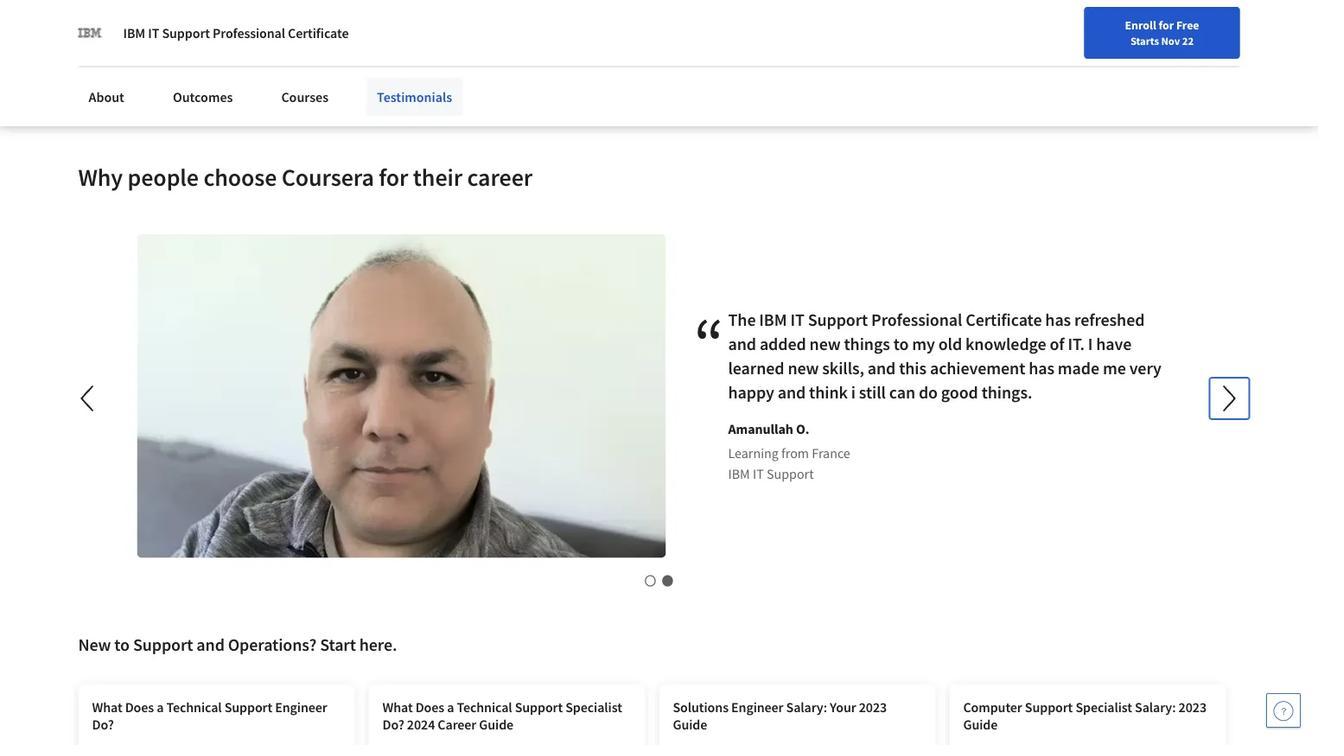 Task type: vqa. For each thing, say whether or not it's contained in the screenshot.
'de' inside Universidad No. 1 de Latinoamérica (QS Ranking 2023)
no



Task type: describe. For each thing, give the bounding box(es) containing it.
happy
[[729, 382, 775, 403]]

engineer inside solutions engineer salary: your 2023 guide
[[732, 699, 784, 717]]

me
[[1104, 358, 1127, 379]]

testimonials link
[[367, 78, 463, 116]]

outcomes
[[173, 88, 233, 106]]

0 vertical spatial it
[[148, 24, 159, 42]]

0 vertical spatial professional
[[213, 24, 285, 42]]

help center image
[[1274, 701, 1295, 721]]

do? for what does a technical support engineer do?
[[92, 717, 114, 734]]

ratings
[[285, 68, 320, 83]]

)
[[320, 68, 323, 83]]

i
[[852, 382, 856, 403]]

support inside computer support specialist salary: 2023 guide
[[1026, 699, 1074, 717]]

1 vertical spatial has
[[1029, 358, 1055, 379]]

( 32 ratings )
[[267, 68, 323, 83]]

good
[[942, 382, 979, 403]]

slides element
[[109, 572, 1210, 589]]

my
[[913, 333, 936, 355]]

learned
[[729, 358, 785, 379]]

france
[[812, 445, 851, 462]]

courses link
[[271, 78, 339, 116]]

and down the at the right of page
[[729, 333, 757, 355]]

0 horizontal spatial to
[[114, 634, 130, 656]]

enroll for free starts nov 22
[[1126, 17, 1200, 48]]

32
[[271, 68, 283, 83]]

1 button
[[1072, 11, 1120, 53]]

why people choose coursera for their career
[[78, 162, 533, 192]]

guide inside solutions engineer salary: your 2023 guide
[[673, 717, 708, 734]]

and up )
[[310, 41, 338, 62]]

computer support specialist salary: 2023 guide link
[[950, 685, 1227, 746]]

learning
[[729, 445, 779, 462]]

achievement
[[931, 358, 1026, 379]]

specialist inside what does a technical support specialist do? 2024 career guide
[[566, 699, 623, 717]]

0 vertical spatial has
[[1046, 309, 1072, 331]]

support inside what does a technical support engineer do?
[[225, 699, 273, 717]]

skills,
[[823, 358, 865, 379]]

your
[[830, 699, 857, 717]]

interview
[[341, 41, 411, 62]]

do? for what does a technical support specialist do? 2024 career guide
[[383, 717, 405, 734]]

tech support career guide and interview preparation
[[110, 41, 502, 62]]

course
[[110, 68, 146, 83]]

0 horizontal spatial ibm
[[123, 24, 145, 42]]

nov
[[1162, 34, 1181, 48]]

1 9 from the left
[[148, 68, 154, 83]]

i
[[1089, 333, 1094, 355]]

salary: inside computer support specialist salary: 2023 guide
[[1136, 699, 1177, 717]]

added
[[760, 333, 807, 355]]

4.7
[[226, 68, 243, 83]]

1
[[1101, 14, 1106, 27]]

new to support and operations? start here.
[[78, 634, 397, 656]]

about link
[[78, 78, 135, 116]]

it inside " the ibm it support professional certificate has refreshed and added new things to my old knowledge of it.  i have learned new skills, and this achievement has made me very happy and think i still can do good things.
[[791, 309, 805, 331]]

hours
[[180, 68, 209, 83]]

computer
[[964, 699, 1023, 717]]

preparation
[[415, 41, 502, 62]]

what does a technical support engineer do? link
[[78, 685, 355, 746]]

and up still
[[868, 358, 896, 379]]

1 • from the left
[[161, 68, 165, 83]]

specialist inside computer support specialist salary: 2023 guide
[[1076, 699, 1133, 717]]

amanullah
[[729, 420, 794, 438]]

"
[[694, 298, 725, 390]]

start
[[320, 634, 356, 656]]

go to next testimonial image
[[1210, 378, 1250, 419]]

new
[[78, 634, 111, 656]]

things
[[845, 333, 891, 355]]

support inside " the ibm it support professional certificate has refreshed and added new things to my old knowledge of it.  i have learned new skills, and this achievement has made me very happy and think i still can do good things.
[[808, 309, 869, 331]]

choose
[[204, 162, 277, 192]]

2 9 from the left
[[172, 68, 178, 83]]

(
[[267, 68, 271, 83]]

their
[[413, 162, 463, 192]]

tech support career guide and interview preparation link
[[110, 41, 502, 62]]

refreshed
[[1075, 309, 1145, 331]]

a for what does a technical support engineer do?
[[157, 699, 164, 717]]

salary: inside solutions engineer salary: your 2023 guide
[[787, 699, 828, 717]]

guide inside what does a technical support specialist do? 2024 career guide
[[479, 717, 514, 734]]

0 vertical spatial new
[[810, 333, 841, 355]]

operations?
[[228, 634, 317, 656]]



Task type: locate. For each thing, give the bounding box(es) containing it.
ibm down learning
[[729, 465, 751, 483]]

what down here.
[[383, 699, 413, 717]]

what for what does a technical support engineer do?
[[92, 699, 122, 717]]

technical inside what does a technical support specialist do? 2024 career guide
[[457, 699, 513, 717]]

22
[[1183, 34, 1195, 48]]

certificate up )
[[288, 24, 349, 42]]

and left 'think'
[[778, 382, 806, 403]]

does for what does a technical support specialist do? 2024 career guide
[[416, 699, 445, 717]]

do?
[[92, 717, 114, 734], [383, 717, 405, 734]]

2 • from the left
[[216, 68, 220, 83]]

1 do? from the left
[[92, 717, 114, 734]]

technical inside what does a technical support engineer do?
[[166, 699, 222, 717]]

do
[[919, 382, 938, 403]]

0 horizontal spatial it
[[148, 24, 159, 42]]

does for what does a technical support engineer do?
[[125, 699, 154, 717]]

1 vertical spatial to
[[114, 634, 130, 656]]

what does a technical support engineer do?
[[92, 699, 328, 734]]

2 technical from the left
[[457, 699, 513, 717]]

course 9 • 9 hours •
[[110, 68, 220, 83]]

engineer right "solutions"
[[732, 699, 784, 717]]

career
[[468, 162, 533, 192]]

2 horizontal spatial ibm
[[760, 309, 787, 331]]

tech
[[110, 41, 145, 62]]

0 horizontal spatial professional
[[213, 24, 285, 42]]

ibm inside " the ibm it support professional certificate has refreshed and added new things to my old knowledge of it.  i have learned new skills, and this achievement has made me very happy and think i still can do good things.
[[760, 309, 787, 331]]

do? left 2024
[[383, 717, 405, 734]]

new
[[810, 333, 841, 355], [788, 358, 819, 379]]

1 vertical spatial professional
[[872, 309, 963, 331]]

" the ibm it support professional certificate has refreshed and added new things to my old knowledge of it.  i have learned new skills, and this achievement has made me very happy and think i still can do good things.
[[694, 298, 1162, 403]]

menu item
[[956, 17, 1067, 74]]

ibm inside amanullah o. learning from france ibm it support
[[729, 465, 751, 483]]

a inside what does a technical support engineer do?
[[157, 699, 164, 717]]

1 horizontal spatial do?
[[383, 717, 405, 734]]

1 what from the left
[[92, 699, 122, 717]]

2 does from the left
[[416, 699, 445, 717]]

guide inside computer support specialist salary: 2023 guide
[[964, 717, 998, 734]]

1 vertical spatial certificate
[[966, 309, 1043, 331]]

courses
[[281, 88, 329, 106]]

free
[[1177, 17, 1200, 33]]

testimonials
[[377, 88, 453, 106]]

1 horizontal spatial it
[[753, 465, 764, 483]]

it down learning
[[753, 465, 764, 483]]

knowledge
[[966, 333, 1047, 355]]

2 vertical spatial it
[[753, 465, 764, 483]]

certificate inside " the ibm it support professional certificate has refreshed and added new things to my old knowledge of it.  i have learned new skills, and this achievement has made me very happy and think i still can do good things.
[[966, 309, 1043, 331]]

0 horizontal spatial do?
[[92, 717, 114, 734]]

0 horizontal spatial 2023
[[859, 699, 887, 717]]

1 horizontal spatial 9
[[172, 68, 178, 83]]

starts
[[1131, 34, 1160, 48]]

ibm it support  professional certificate
[[123, 24, 349, 42]]

computer support specialist salary: 2023 guide
[[964, 699, 1207, 734]]

to right new
[[114, 634, 130, 656]]

1 a from the left
[[157, 699, 164, 717]]

2023 for computer support specialist salary: 2023 guide
[[1179, 699, 1207, 717]]

ibm up course
[[123, 24, 145, 42]]

still
[[860, 382, 886, 403]]

can
[[890, 382, 916, 403]]

the
[[729, 309, 756, 331]]

ibm up the added
[[760, 309, 787, 331]]

professional up 4.7
[[213, 24, 285, 42]]

people
[[128, 162, 199, 192]]

engineer down operations?
[[275, 699, 328, 717]]

have
[[1097, 333, 1132, 355]]

for
[[1159, 17, 1175, 33], [379, 162, 409, 192]]

certificate
[[288, 24, 349, 42], [966, 309, 1043, 331]]

9 right course
[[148, 68, 154, 83]]

1 horizontal spatial specialist
[[1076, 699, 1133, 717]]

ibm image
[[78, 21, 102, 45]]

support inside what does a technical support specialist do? 2024 career guide
[[515, 699, 563, 717]]

1 horizontal spatial what
[[383, 699, 413, 717]]

1 horizontal spatial for
[[1159, 17, 1175, 33]]

1 horizontal spatial engineer
[[732, 699, 784, 717]]

for left their
[[379, 162, 409, 192]]

1 horizontal spatial •
[[216, 68, 220, 83]]

made
[[1059, 358, 1100, 379]]

o.
[[797, 420, 810, 438]]

1 2023 from the left
[[859, 699, 887, 717]]

career right 2024
[[438, 717, 477, 734]]

solutions engineer salary: your 2023 guide
[[673, 699, 887, 734]]

outcomes link
[[163, 78, 243, 116]]

2023 inside solutions engineer salary: your 2023 guide
[[859, 699, 887, 717]]

what for what does a technical support specialist do? 2024 career guide
[[383, 699, 413, 717]]

technical for engineer
[[166, 699, 222, 717]]

2024
[[407, 717, 435, 734]]

2023 for solutions engineer salary: your 2023 guide
[[859, 699, 887, 717]]

career
[[211, 41, 260, 62], [438, 717, 477, 734]]

technical
[[166, 699, 222, 717], [457, 699, 513, 717]]

solutions
[[673, 699, 729, 717]]

a for what does a technical support specialist do? 2024 career guide
[[447, 699, 454, 717]]

do? inside what does a technical support specialist do? 2024 career guide
[[383, 717, 405, 734]]

2023
[[859, 699, 887, 717], [1179, 699, 1207, 717]]

1 horizontal spatial to
[[894, 333, 909, 355]]

0 vertical spatial for
[[1159, 17, 1175, 33]]

what does a technical support specialist do? 2024 career guide link
[[369, 685, 646, 746]]

1 horizontal spatial technical
[[457, 699, 513, 717]]

1 horizontal spatial professional
[[872, 309, 963, 331]]

9
[[148, 68, 154, 83], [172, 68, 178, 83]]

2023 inside computer support specialist salary: 2023 guide
[[1179, 699, 1207, 717]]

what inside what does a technical support specialist do? 2024 career guide
[[383, 699, 413, 717]]

and
[[310, 41, 338, 62], [729, 333, 757, 355], [868, 358, 896, 379], [778, 382, 806, 403], [197, 634, 225, 656]]

very
[[1130, 358, 1162, 379]]

2 engineer from the left
[[732, 699, 784, 717]]

2 horizontal spatial it
[[791, 309, 805, 331]]

0 vertical spatial career
[[211, 41, 260, 62]]

0 horizontal spatial salary:
[[787, 699, 828, 717]]

1 horizontal spatial does
[[416, 699, 445, 717]]

1 vertical spatial ibm
[[760, 309, 787, 331]]

does inside what does a technical support engineer do?
[[125, 699, 154, 717]]

new up skills,
[[810, 333, 841, 355]]

0 horizontal spatial does
[[125, 699, 154, 717]]

0 horizontal spatial career
[[211, 41, 260, 62]]

1 engineer from the left
[[275, 699, 328, 717]]

things.
[[982, 382, 1033, 403]]

0 horizontal spatial certificate
[[288, 24, 349, 42]]

what inside what does a technical support engineer do?
[[92, 699, 122, 717]]

it inside amanullah o. learning from france ibm it support
[[753, 465, 764, 483]]

2 vertical spatial ibm
[[729, 465, 751, 483]]

0 vertical spatial ibm
[[123, 24, 145, 42]]

and left operations?
[[197, 634, 225, 656]]

to left my
[[894, 333, 909, 355]]

it right tech
[[148, 24, 159, 42]]

to inside " the ibm it support professional certificate has refreshed and added new things to my old knowledge of it.  i have learned new skills, and this achievement has made me very happy and think i still can do good things.
[[894, 333, 909, 355]]

2 2023 from the left
[[1179, 699, 1207, 717]]

salary:
[[787, 699, 828, 717], [1136, 699, 1177, 717]]

do? inside what does a technical support engineer do?
[[92, 717, 114, 734]]

support
[[162, 24, 210, 42], [148, 41, 208, 62], [808, 309, 869, 331], [767, 465, 814, 483], [133, 634, 193, 656], [225, 699, 273, 717], [515, 699, 563, 717], [1026, 699, 1074, 717]]

2 do? from the left
[[383, 717, 405, 734]]

technical for specialist
[[457, 699, 513, 717]]

1 horizontal spatial ibm
[[729, 465, 751, 483]]

it up the added
[[791, 309, 805, 331]]

this
[[900, 358, 927, 379]]

0 horizontal spatial •
[[161, 68, 165, 83]]

technical right 2024
[[457, 699, 513, 717]]

None search field
[[247, 11, 584, 45]]

does inside what does a technical support specialist do? 2024 career guide
[[416, 699, 445, 717]]

2 specialist from the left
[[1076, 699, 1133, 717]]

why
[[78, 162, 123, 192]]

1 does from the left
[[125, 699, 154, 717]]

engineer inside what does a technical support engineer do?
[[275, 699, 328, 717]]

0 horizontal spatial technical
[[166, 699, 222, 717]]

a
[[157, 699, 164, 717], [447, 699, 454, 717]]

learner amanullah o france image
[[137, 234, 666, 558]]

•
[[161, 68, 165, 83], [216, 68, 220, 83]]

it.
[[1069, 333, 1085, 355]]

for inside enroll for free starts nov 22
[[1159, 17, 1175, 33]]

0 horizontal spatial what
[[92, 699, 122, 717]]

0 vertical spatial to
[[894, 333, 909, 355]]

guide
[[263, 41, 307, 62], [479, 717, 514, 734], [673, 717, 708, 734], [964, 717, 998, 734]]

it
[[148, 24, 159, 42], [791, 309, 805, 331], [753, 465, 764, 483]]

2 what from the left
[[383, 699, 413, 717]]

old
[[939, 333, 963, 355]]

has up the of
[[1046, 309, 1072, 331]]

of
[[1050, 333, 1065, 355]]

1 horizontal spatial salary:
[[1136, 699, 1177, 717]]

amanullah o. learning from france ibm it support
[[729, 420, 851, 483]]

has down the of
[[1029, 358, 1055, 379]]

do? down new
[[92, 717, 114, 734]]

enroll
[[1126, 17, 1157, 33]]

1 horizontal spatial career
[[438, 717, 477, 734]]

• left 4.7
[[216, 68, 220, 83]]

has
[[1046, 309, 1072, 331], [1029, 358, 1055, 379]]

about
[[89, 88, 124, 106]]

1 vertical spatial career
[[438, 717, 477, 734]]

0 horizontal spatial engineer
[[275, 699, 328, 717]]

to
[[894, 333, 909, 355], [114, 634, 130, 656]]

• left hours
[[161, 68, 165, 83]]

from
[[782, 445, 810, 462]]

1 vertical spatial it
[[791, 309, 805, 331]]

0 vertical spatial certificate
[[288, 24, 349, 42]]

go to previous testimonial image
[[69, 378, 109, 419], [80, 385, 94, 412]]

0 horizontal spatial for
[[379, 162, 409, 192]]

1 technical from the left
[[166, 699, 222, 717]]

here.
[[360, 634, 397, 656]]

professional
[[213, 24, 285, 42], [872, 309, 963, 331]]

what down new
[[92, 699, 122, 717]]

professional up my
[[872, 309, 963, 331]]

what does a technical support specialist do? 2024 career guide
[[383, 699, 623, 734]]

professional inside " the ibm it support professional certificate has refreshed and added new things to my old knowledge of it.  i have learned new skills, and this achievement has made me very happy and think i still can do good things.
[[872, 309, 963, 331]]

support inside amanullah o. learning from france ibm it support
[[767, 465, 814, 483]]

1 vertical spatial new
[[788, 358, 819, 379]]

for up nov
[[1159, 17, 1175, 33]]

0 horizontal spatial a
[[157, 699, 164, 717]]

coursera image
[[21, 14, 131, 42]]

career inside what does a technical support specialist do? 2024 career guide
[[438, 717, 477, 734]]

1 horizontal spatial a
[[447, 699, 454, 717]]

2 salary: from the left
[[1136, 699, 1177, 717]]

technical down new to support and operations? start here.
[[166, 699, 222, 717]]

what
[[92, 699, 122, 717], [383, 699, 413, 717]]

1 specialist from the left
[[566, 699, 623, 717]]

1 vertical spatial for
[[379, 162, 409, 192]]

coursera
[[282, 162, 374, 192]]

1 horizontal spatial certificate
[[966, 309, 1043, 331]]

solutions engineer salary: your 2023 guide link
[[659, 685, 936, 746]]

specialist
[[566, 699, 623, 717], [1076, 699, 1133, 717]]

career up 4.7
[[211, 41, 260, 62]]

0 horizontal spatial 9
[[148, 68, 154, 83]]

1 horizontal spatial 2023
[[1179, 699, 1207, 717]]

0 horizontal spatial specialist
[[566, 699, 623, 717]]

9 left hours
[[172, 68, 178, 83]]

think
[[810, 382, 848, 403]]

new down the added
[[788, 358, 819, 379]]

certificate up knowledge
[[966, 309, 1043, 331]]

1 salary: from the left
[[787, 699, 828, 717]]

2 a from the left
[[447, 699, 454, 717]]

show notifications image
[[1085, 22, 1106, 42]]

a inside what does a technical support specialist do? 2024 career guide
[[447, 699, 454, 717]]



